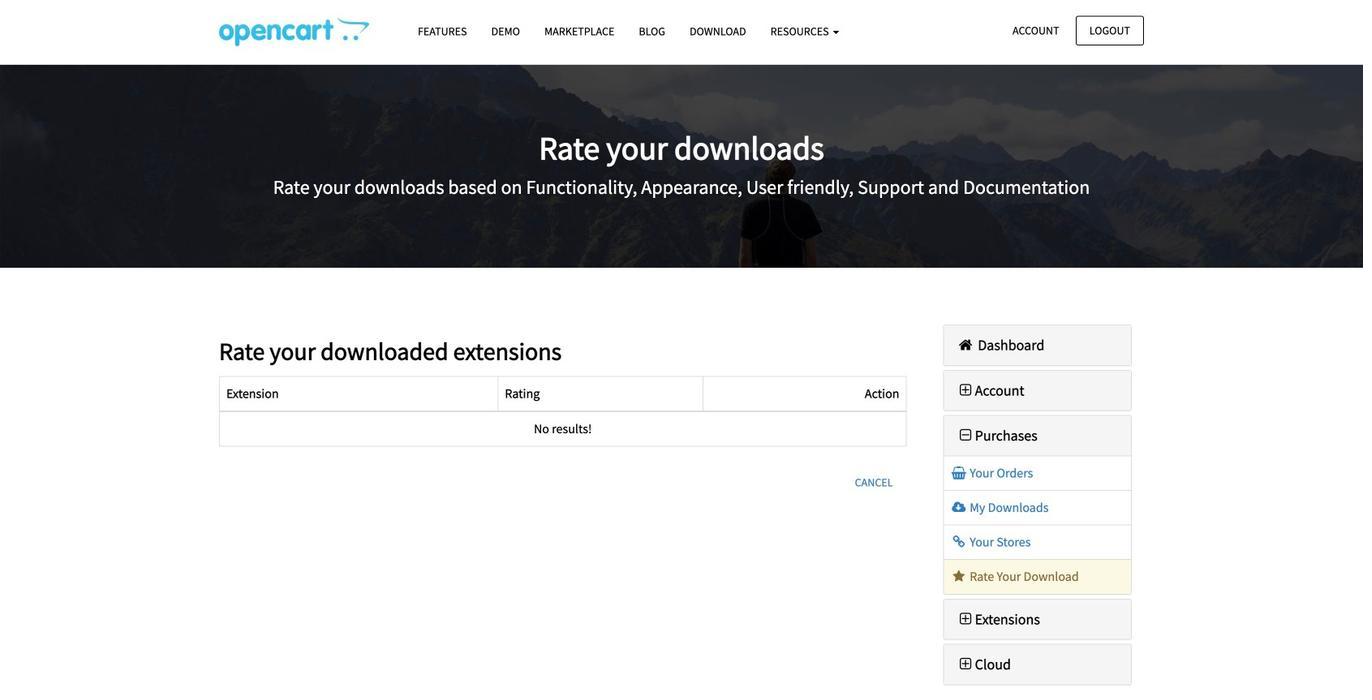 Task type: vqa. For each thing, say whether or not it's contained in the screenshot.
top all
no



Task type: describe. For each thing, give the bounding box(es) containing it.
home image
[[957, 338, 975, 352]]

shopping basket image
[[951, 467, 968, 480]]

minus square o image
[[957, 428, 975, 443]]

3 plus square o image from the top
[[957, 657, 975, 672]]

star image
[[951, 570, 968, 583]]

1 plus square o image from the top
[[957, 383, 975, 398]]

link image
[[951, 536, 968, 549]]



Task type: locate. For each thing, give the bounding box(es) containing it.
plus square o image
[[957, 383, 975, 398], [957, 612, 975, 626], [957, 657, 975, 672]]

opencart - extension rating image
[[219, 17, 369, 46]]

cloud download image
[[951, 501, 968, 514]]

2 vertical spatial plus square o image
[[957, 657, 975, 672]]

0 vertical spatial plus square o image
[[957, 383, 975, 398]]

2 plus square o image from the top
[[957, 612, 975, 626]]

1 vertical spatial plus square o image
[[957, 612, 975, 626]]



